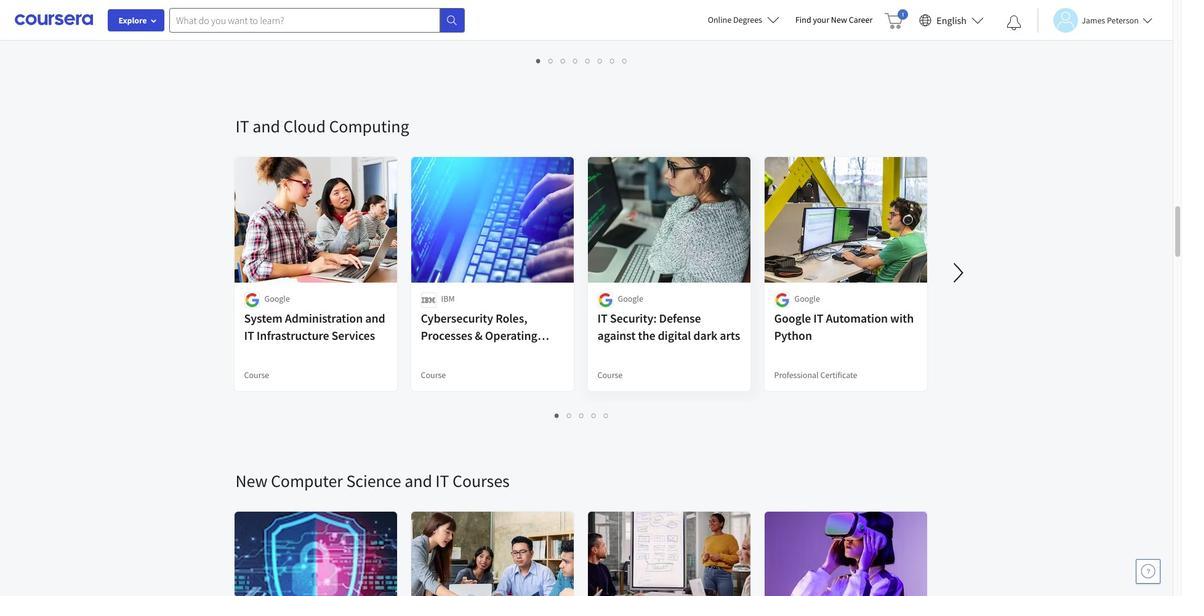Task type: describe. For each thing, give the bounding box(es) containing it.
1 for 5 'button' in it and cloud computing carousel element
[[555, 410, 560, 421]]

services
[[332, 328, 375, 343]]

certificate for 3rd "professional certificate" link from left
[[821, 15, 858, 26]]

google image for it
[[598, 293, 613, 308]]

2 button for 1 "button" corresponding to '3' button corresponding to top 5 'button'
[[545, 54, 557, 68]]

3 for 5 'button' in it and cloud computing carousel element '3' button
[[580, 410, 584, 421]]

What do you want to learn? text field
[[169, 8, 440, 32]]

system administration and it infrastructure services
[[244, 310, 385, 343]]

new computer science and it courses carousel element
[[229, 433, 1182, 596]]

5 button inside it and cloud computing carousel element
[[600, 408, 613, 422]]

3 button for top 5 'button'
[[557, 54, 570, 68]]

1 for top 5 'button'
[[536, 55, 541, 67]]

james peterson
[[1082, 14, 1139, 26]]

infrastructure
[[257, 328, 329, 343]]

1 button for 5 'button' in it and cloud computing carousel element '3' button
[[551, 408, 564, 422]]

and inside system administration and it infrastructure services
[[365, 310, 385, 326]]

6 button
[[594, 54, 607, 68]]

2 professional certificate link from the left
[[410, 0, 575, 38]]

digital
[[658, 328, 691, 343]]

find your new career
[[796, 14, 873, 25]]

2 for 2 button inside the it and cloud computing carousel element
[[567, 410, 572, 421]]

next slide image
[[944, 258, 973, 288]]

cybersecurity
[[421, 310, 493, 326]]

it and cloud computing
[[236, 115, 409, 137]]

google image for system
[[244, 293, 260, 308]]

administration
[[285, 310, 363, 326]]

5 for 5 'button' in it and cloud computing carousel element
[[604, 410, 609, 421]]

professional inside it and cloud computing carousel element
[[774, 370, 819, 381]]

arts
[[720, 328, 740, 343]]

7
[[610, 55, 615, 67]]

it inside system administration and it infrastructure services
[[244, 328, 254, 343]]

google it automation with python
[[774, 310, 914, 343]]

3 professional certificate link from the left
[[763, 0, 928, 38]]

3 button for 5 'button' in it and cloud computing carousel element
[[576, 408, 588, 422]]

5 for top 5 'button'
[[586, 55, 591, 67]]

cybersecurity roles, processes & operating system security
[[421, 310, 538, 360]]

the
[[638, 328, 656, 343]]

1 button for '3' button corresponding to top 5 'button'
[[533, 54, 545, 68]]

show notifications image
[[1007, 15, 1022, 30]]

defense
[[659, 310, 701, 326]]

cloud
[[283, 115, 326, 137]]

course for cybersecurity roles, processes & operating system security
[[421, 370, 446, 381]]

microsoft cybersecurity analyst professional certificate by microsoft, image
[[234, 512, 398, 596]]

professional certificate inside it and cloud computing carousel element
[[774, 370, 858, 381]]

4 for top 5 'button' 4 button
[[573, 55, 578, 67]]

new computer science and it courses
[[236, 470, 510, 492]]

against
[[598, 328, 636, 343]]

7 button
[[607, 54, 619, 68]]

shopping cart: 1 item image
[[885, 9, 909, 29]]

0 vertical spatial and
[[253, 115, 280, 137]]

6
[[598, 55, 603, 67]]

processes
[[421, 328, 473, 343]]

2 vertical spatial and
[[405, 470, 432, 492]]

it inside the it security: defense against the digital dark arts
[[598, 310, 608, 326]]

google image for google
[[774, 293, 790, 308]]

it inside google it automation with python
[[814, 310, 824, 326]]

help center image
[[1141, 564, 1156, 579]]

course for it security: defense against the digital dark arts
[[598, 370, 623, 381]]

security
[[462, 345, 505, 360]]

english
[[937, 14, 967, 26]]



Task type: vqa. For each thing, say whether or not it's contained in the screenshot.


Task type: locate. For each thing, give the bounding box(es) containing it.
and
[[253, 115, 280, 137], [365, 310, 385, 326], [405, 470, 432, 492]]

system inside system administration and it infrastructure services
[[244, 310, 283, 326]]

system up infrastructure
[[244, 310, 283, 326]]

&
[[475, 328, 483, 343]]

course
[[244, 370, 269, 381], [421, 370, 446, 381], [598, 370, 623, 381]]

professional
[[244, 15, 289, 26], [421, 15, 465, 26], [774, 15, 819, 26], [774, 370, 819, 381]]

0 horizontal spatial 4
[[573, 55, 578, 67]]

with
[[891, 310, 914, 326]]

1 vertical spatial 5 button
[[600, 408, 613, 422]]

2 horizontal spatial course
[[598, 370, 623, 381]]

ibm
[[441, 293, 455, 304]]

1 vertical spatial new
[[236, 470, 268, 492]]

google image up infrastructure
[[244, 293, 260, 308]]

peterson
[[1107, 14, 1139, 26]]

career
[[849, 14, 873, 25]]

0 vertical spatial 3 button
[[557, 54, 570, 68]]

ibm image
[[421, 293, 436, 308]]

1 horizontal spatial 1 button
[[551, 408, 564, 422]]

professional certificate for second "professional certificate" link from the right
[[421, 15, 504, 26]]

1 vertical spatial 4
[[592, 410, 597, 421]]

2 button
[[545, 54, 557, 68], [564, 408, 576, 422]]

0 horizontal spatial 3 button
[[557, 54, 570, 68]]

1 horizontal spatial 3 button
[[576, 408, 588, 422]]

2 button for 1 "button" in the it and cloud computing carousel element
[[564, 408, 576, 422]]

0 horizontal spatial 1 button
[[533, 54, 545, 68]]

coursera image
[[15, 10, 93, 30]]

1 vertical spatial 2 button
[[564, 408, 576, 422]]

1 horizontal spatial 3
[[580, 410, 584, 421]]

list inside it and cloud computing carousel element
[[236, 408, 928, 422]]

1 horizontal spatial 2 button
[[564, 408, 576, 422]]

0 horizontal spatial 5 button
[[582, 54, 594, 68]]

3 course from the left
[[598, 370, 623, 381]]

4 button for top 5 'button'
[[570, 54, 582, 68]]

explore
[[119, 15, 147, 26]]

1 horizontal spatial 5
[[604, 410, 609, 421]]

1
[[536, 55, 541, 67], [555, 410, 560, 421]]

certificate inside it and cloud computing carousel element
[[821, 370, 858, 381]]

dark
[[694, 328, 718, 343]]

system
[[244, 310, 283, 326], [421, 345, 459, 360]]

google image up the python
[[774, 293, 790, 308]]

course down processes
[[421, 370, 446, 381]]

1 inside it and cloud computing carousel element
[[555, 410, 560, 421]]

0 vertical spatial system
[[244, 310, 283, 326]]

0 horizontal spatial 2 button
[[545, 54, 557, 68]]

2 horizontal spatial professional certificate link
[[763, 0, 928, 38]]

courses
[[453, 470, 510, 492]]

new inside new computer science and it courses carousel element
[[236, 470, 268, 492]]

security:
[[610, 310, 657, 326]]

professional certificate for third "professional certificate" link from the right
[[244, 15, 327, 26]]

0 vertical spatial 2
[[549, 55, 554, 67]]

0 vertical spatial 5 button
[[582, 54, 594, 68]]

2 inside it and cloud computing carousel element
[[567, 410, 572, 421]]

1 vertical spatial 3 button
[[576, 408, 588, 422]]

find
[[796, 14, 812, 25]]

certificate
[[290, 15, 327, 26], [467, 15, 504, 26], [821, 15, 858, 26], [821, 370, 858, 381]]

explore button
[[108, 9, 164, 31]]

it security: defense against the digital dark arts
[[598, 310, 740, 343]]

certificate for third "professional certificate" link from the right
[[290, 15, 327, 26]]

james peterson button
[[1038, 8, 1153, 32]]

5 inside it and cloud computing carousel element
[[604, 410, 609, 421]]

science
[[346, 470, 401, 492]]

3 inside it and cloud computing carousel element
[[580, 410, 584, 421]]

1 course from the left
[[244, 370, 269, 381]]

python
[[774, 328, 812, 343]]

1 vertical spatial 4 button
[[588, 408, 600, 422]]

system inside cybersecurity roles, processes & operating system security
[[421, 345, 459, 360]]

it and cloud computing carousel element
[[229, 78, 1182, 433]]

4 inside it and cloud computing carousel element
[[592, 410, 597, 421]]

2 google image from the left
[[598, 293, 613, 308]]

computing
[[329, 115, 409, 137]]

1 vertical spatial list
[[236, 408, 928, 422]]

online degrees button
[[698, 6, 789, 33]]

0 vertical spatial 1 button
[[533, 54, 545, 68]]

1 google image from the left
[[244, 293, 260, 308]]

4 button for 5 'button' in it and cloud computing carousel element
[[588, 408, 600, 422]]

degrees
[[733, 14, 762, 25]]

online degrees
[[708, 14, 762, 25]]

5
[[586, 55, 591, 67], [604, 410, 609, 421]]

0 vertical spatial list
[[236, 54, 928, 68]]

and up services
[[365, 310, 385, 326]]

0 horizontal spatial 3
[[561, 55, 566, 67]]

0 horizontal spatial course
[[244, 370, 269, 381]]

new
[[831, 14, 847, 25], [236, 470, 268, 492]]

google image
[[244, 293, 260, 308], [598, 293, 613, 308], [774, 293, 790, 308]]

0 vertical spatial 3
[[561, 55, 566, 67]]

1 horizontal spatial 4
[[592, 410, 597, 421]]

3 button
[[557, 54, 570, 68], [576, 408, 588, 422]]

course for system administration and it infrastructure services
[[244, 370, 269, 381]]

3 for '3' button corresponding to top 5 'button'
[[561, 55, 566, 67]]

and left cloud
[[253, 115, 280, 137]]

find your new career link
[[789, 12, 879, 28]]

2 horizontal spatial and
[[405, 470, 432, 492]]

0 vertical spatial 5
[[586, 55, 591, 67]]

and right science
[[405, 470, 432, 492]]

2 button inside it and cloud computing carousel element
[[564, 408, 576, 422]]

1 horizontal spatial course
[[421, 370, 446, 381]]

1 vertical spatial system
[[421, 345, 459, 360]]

8
[[623, 55, 628, 67]]

4 for 4 button in the it and cloud computing carousel element
[[592, 410, 597, 421]]

1 vertical spatial 1
[[555, 410, 560, 421]]

1 vertical spatial and
[[365, 310, 385, 326]]

professional certificate link
[[233, 0, 398, 38], [410, 0, 575, 38], [763, 0, 928, 38]]

1 horizontal spatial new
[[831, 14, 847, 25]]

roles,
[[496, 310, 528, 326]]

None search field
[[169, 8, 465, 32]]

operating
[[485, 328, 538, 343]]

0 horizontal spatial new
[[236, 470, 268, 492]]

4
[[573, 55, 578, 67], [592, 410, 597, 421]]

8 button
[[619, 54, 631, 68]]

1 horizontal spatial 4 button
[[588, 408, 600, 422]]

0 vertical spatial 1
[[536, 55, 541, 67]]

1 horizontal spatial system
[[421, 345, 459, 360]]

james
[[1082, 14, 1106, 26]]

5 button
[[582, 54, 594, 68], [600, 408, 613, 422]]

1 list from the top
[[236, 54, 928, 68]]

meta ar developer  professional certificate by meta, image
[[765, 512, 928, 596]]

course down infrastructure
[[244, 370, 269, 381]]

ibm it project manager professional certificate by ibm, skillup edtech, image
[[588, 512, 751, 596]]

1 button inside it and cloud computing carousel element
[[551, 408, 564, 422]]

1 horizontal spatial and
[[365, 310, 385, 326]]

1 horizontal spatial 2
[[567, 410, 572, 421]]

system down processes
[[421, 345, 459, 360]]

google for it
[[795, 293, 820, 304]]

new inside 'find your new career' link
[[831, 14, 847, 25]]

0 horizontal spatial system
[[244, 310, 283, 326]]

0 horizontal spatial 1
[[536, 55, 541, 67]]

list
[[236, 54, 928, 68], [236, 408, 928, 422]]

0 vertical spatial 2 button
[[545, 54, 557, 68]]

2
[[549, 55, 554, 67], [567, 410, 572, 421]]

2 for 2 button associated with 1 "button" corresponding to '3' button corresponding to top 5 'button'
[[549, 55, 554, 67]]

online
[[708, 14, 732, 25]]

certificate for second "professional certificate" link from the right
[[467, 15, 504, 26]]

google
[[265, 293, 290, 304], [618, 293, 643, 304], [795, 293, 820, 304], [774, 310, 811, 326]]

google for security:
[[618, 293, 643, 304]]

1 button
[[533, 54, 545, 68], [551, 408, 564, 422]]

3
[[561, 55, 566, 67], [580, 410, 584, 421]]

0 horizontal spatial google image
[[244, 293, 260, 308]]

1 vertical spatial 3
[[580, 410, 584, 421]]

2 course from the left
[[421, 370, 446, 381]]

4 button
[[570, 54, 582, 68], [588, 408, 600, 422]]

your
[[813, 14, 830, 25]]

0 horizontal spatial 4 button
[[570, 54, 582, 68]]

2 list from the top
[[236, 408, 928, 422]]

course down against
[[598, 370, 623, 381]]

2 horizontal spatial google image
[[774, 293, 790, 308]]

1 vertical spatial 1 button
[[551, 408, 564, 422]]

1 vertical spatial 5
[[604, 410, 609, 421]]

it
[[236, 115, 249, 137], [598, 310, 608, 326], [814, 310, 824, 326], [244, 328, 254, 343], [436, 470, 449, 492]]

professional certificate for 3rd "professional certificate" link from left
[[774, 15, 858, 26]]

0 vertical spatial 4
[[573, 55, 578, 67]]

aws cloud technology consultant professional certificate by amazon web services, image
[[411, 512, 574, 596]]

1 horizontal spatial google image
[[598, 293, 613, 308]]

0 vertical spatial 4 button
[[570, 54, 582, 68]]

1 horizontal spatial 5 button
[[600, 408, 613, 422]]

english button
[[915, 0, 989, 40]]

new right your
[[831, 14, 847, 25]]

1 professional certificate link from the left
[[233, 0, 398, 38]]

professional certificate
[[244, 15, 327, 26], [421, 15, 504, 26], [774, 15, 858, 26], [774, 370, 858, 381]]

google inside google it automation with python
[[774, 310, 811, 326]]

0 horizontal spatial professional certificate link
[[233, 0, 398, 38]]

0 horizontal spatial and
[[253, 115, 280, 137]]

1 vertical spatial 2
[[567, 410, 572, 421]]

1 horizontal spatial professional certificate link
[[410, 0, 575, 38]]

3 google image from the left
[[774, 293, 790, 308]]

computer
[[271, 470, 343, 492]]

new left "computer"
[[236, 470, 268, 492]]

automation
[[826, 310, 888, 326]]

0 horizontal spatial 5
[[586, 55, 591, 67]]

1 horizontal spatial 1
[[555, 410, 560, 421]]

0 horizontal spatial 2
[[549, 55, 554, 67]]

0 vertical spatial new
[[831, 14, 847, 25]]

4 button inside it and cloud computing carousel element
[[588, 408, 600, 422]]

google image up security:
[[598, 293, 613, 308]]

google for administration
[[265, 293, 290, 304]]



